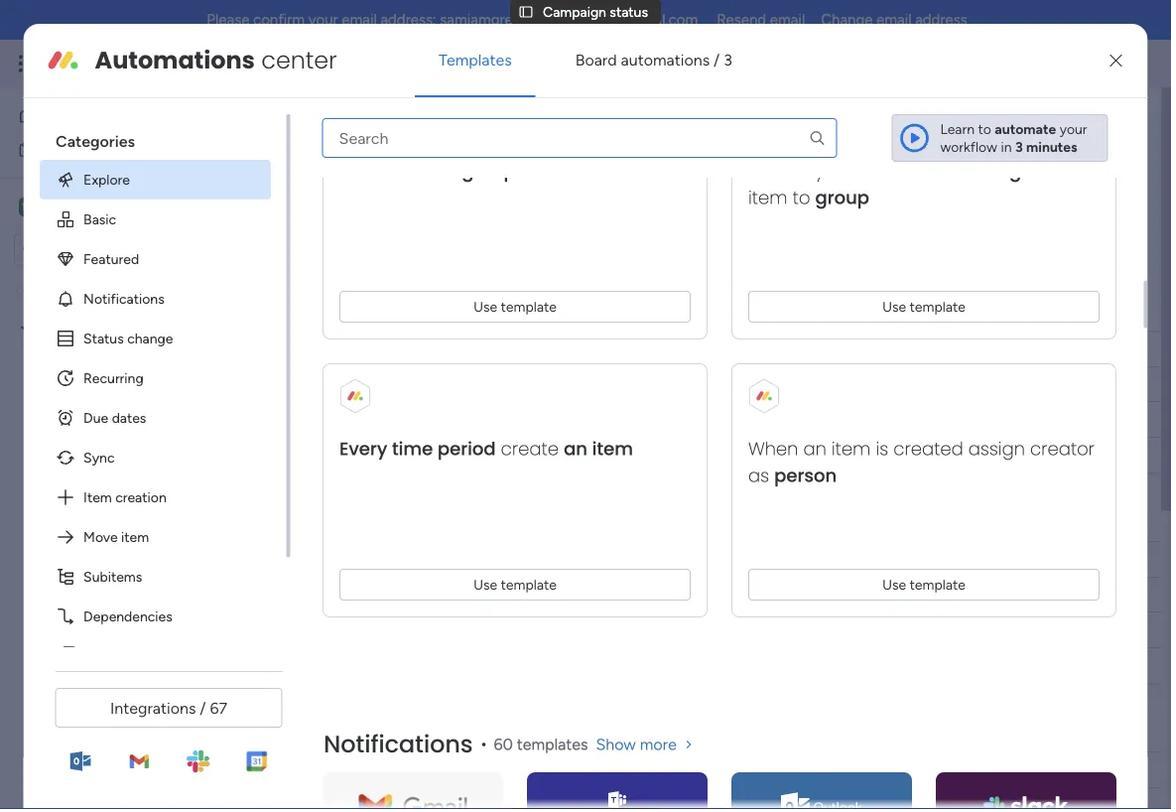 Task type: locate. For each thing, give the bounding box(es) containing it.
your up minutes
[[1060, 120, 1088, 137]]

address
[[916, 11, 968, 29]]

1 vertical spatial campaign owner field
[[616, 549, 732, 570]]

0 vertical spatial audience
[[930, 341, 989, 357]]

move down minutes
[[1027, 158, 1077, 183]]

search image
[[809, 129, 827, 147]]

1 horizontal spatial campaign status
[[302, 106, 511, 139]]

0 horizontal spatial notifications
[[83, 290, 164, 307]]

/ left 1
[[1069, 115, 1074, 132]]

1 vertical spatial 3
[[1016, 138, 1023, 155]]

you up team
[[426, 146, 449, 163]]

Goal field
[[1111, 338, 1150, 360], [1111, 549, 1150, 570], [1111, 759, 1150, 781]]

your workflow in
[[941, 120, 1088, 155]]

1 vertical spatial account
[[794, 551, 847, 568]]

campaign status up the will
[[302, 106, 511, 139]]

you for and
[[426, 146, 449, 163]]

1 horizontal spatial an
[[803, 436, 826, 461]]

help inside field
[[443, 298, 483, 323]]

1 vertical spatial group
[[815, 185, 869, 210]]

basic
[[83, 211, 116, 228]]

1 vertical spatial work
[[66, 141, 96, 158]]

0 horizontal spatial 3
[[724, 50, 733, 69]]

categories list box
[[39, 114, 291, 676]]

2 horizontal spatial campaign status
[[543, 3, 648, 20]]

account for first account field from the top
[[794, 341, 847, 357]]

1 vertical spatial audience field
[[925, 549, 994, 570]]

goal field for account
[[1111, 759, 1150, 781]]

creation
[[115, 489, 166, 506]]

1 vertical spatial goal
[[1116, 551, 1145, 568]]

and right ideas
[[171, 388, 194, 405]]

status right if
[[844, 158, 900, 183]]

0 horizontal spatial an
[[564, 436, 587, 461]]

1 horizontal spatial workflow
[[941, 138, 998, 155]]

categories heading
[[39, 114, 271, 160]]

0 vertical spatial you
[[426, 146, 449, 163]]

None search field
[[322, 118, 837, 158]]

you inside field
[[487, 298, 521, 323]]

make
[[526, 298, 578, 323]]

when up 'only'
[[748, 131, 803, 157]]

item down campaign's at top right
[[748, 185, 787, 210]]

item right move
[[121, 528, 149, 545]]

1 horizontal spatial email
[[770, 11, 805, 29]]

goal for audience
[[1116, 551, 1145, 568]]

1 vertical spatial you
[[487, 298, 521, 323]]

Account field
[[789, 338, 852, 360], [789, 549, 852, 570], [789, 759, 852, 781]]

work inside button
[[66, 141, 96, 158]]

1 horizontal spatial 3
[[1016, 138, 1023, 155]]

1 horizontal spatial help
[[443, 298, 483, 323]]

goal for account
[[1116, 762, 1145, 778]]

subitems option
[[39, 557, 271, 596]]

sam's workspace
[[46, 198, 173, 216]]

2 changes from the left
[[864, 131, 942, 157]]

2 vertical spatial goal field
[[1111, 759, 1150, 781]]

status
[[610, 3, 648, 20], [437, 106, 511, 139], [844, 158, 900, 183], [135, 354, 174, 371]]

0 horizontal spatial campaign status
[[69, 354, 174, 371]]

help for to
[[443, 298, 483, 323]]

requests
[[198, 388, 252, 405]]

1 account from the top
[[794, 341, 847, 357]]

help right 'tips'
[[443, 298, 483, 323]]

move inside "changes   to move item to group"
[[339, 158, 389, 183]]

1 vertical spatial /
[[1069, 115, 1074, 132]]

3 goal field from the top
[[1111, 759, 1150, 781]]

in
[[1001, 138, 1012, 155], [870, 146, 881, 163]]

0 vertical spatial goal field
[[1111, 338, 1150, 360]]

60 templates
[[494, 735, 588, 754]]

1
[[1077, 115, 1083, 132]]

invite / 1
[[1031, 115, 1083, 132]]

categories
[[55, 131, 134, 150]]

2 vertical spatial owner
[[688, 762, 727, 778]]

you left make
[[487, 298, 521, 323]]

when up the as
[[748, 436, 798, 461]]

you right "add"
[[404, 587, 427, 604]]

item creation
[[83, 489, 166, 506]]

campaign status down status change
[[69, 354, 174, 371]]

resend email
[[717, 11, 805, 29]]

entire
[[696, 146, 732, 163]]

and inside changes   to and only if status is something
[[748, 158, 783, 183]]

0 horizontal spatial help
[[396, 146, 422, 163]]

invite
[[1031, 115, 1065, 132]]

1 horizontal spatial work
[[160, 52, 196, 74]]

monday work management
[[88, 52, 308, 74]]

1 horizontal spatial is
[[905, 158, 919, 183]]

campaign owner
[[621, 341, 727, 357], [621, 551, 727, 568], [621, 762, 727, 778]]

item inside option
[[83, 489, 111, 506]]

few tips to help you make the most of this template :)
[[342, 298, 830, 323]]

you
[[426, 146, 449, 163], [487, 298, 521, 323], [404, 587, 427, 604]]

status up the board automations / 3 button
[[610, 3, 648, 20]]

status up team
[[437, 106, 511, 139]]

when for move item to
[[339, 131, 394, 157]]

60
[[494, 735, 513, 754]]

1 horizontal spatial move
[[1027, 158, 1077, 183]]

and up the team workload button
[[452, 146, 475, 163]]

email right change
[[877, 11, 912, 29]]

2 account from the top
[[794, 551, 847, 568]]

2 account field from the top
[[789, 549, 852, 570]]

recurring option
[[39, 358, 271, 398]]

option up green eggs and ham
[[0, 277, 253, 281]]

campaign owner for account
[[621, 551, 727, 568]]

Campaign owner field
[[616, 338, 732, 360], [616, 549, 732, 570], [616, 759, 732, 781]]

option down dependencies
[[39, 636, 271, 676]]

0 horizontal spatial group
[[462, 158, 516, 183]]

email for change email address
[[877, 11, 912, 29]]

0 vertical spatial audience field
[[925, 338, 994, 360]]

Audience field
[[925, 338, 994, 360], [925, 549, 994, 570], [925, 759, 994, 781]]

only
[[788, 158, 824, 183]]

board automations / 3
[[575, 50, 733, 69]]

center
[[261, 43, 337, 77]]

2 vertical spatial campaign status
[[69, 354, 174, 371]]

status inside changes   to and only if status is something
[[844, 158, 900, 183]]

1 changes from the left
[[455, 131, 533, 157]]

automate
[[995, 120, 1057, 137]]

subitems
[[83, 568, 142, 585]]

status
[[83, 330, 123, 347]]

3 account from the top
[[794, 762, 847, 778]]

2 vertical spatial you
[[404, 587, 427, 604]]

3 owner from the top
[[688, 762, 727, 778]]

3 audience field from the top
[[925, 759, 994, 781]]

1 vertical spatial help
[[443, 298, 483, 323]]

workspace.
[[911, 146, 981, 163]]

in left one
[[870, 146, 881, 163]]

plan,
[[545, 146, 574, 163]]

new
[[309, 235, 338, 252]]

email up see plans icon
[[342, 11, 377, 29]]

assign
[[968, 436, 1025, 461]]

2 vertical spatial audience
[[930, 762, 989, 778]]

an right create at bottom left
[[564, 436, 587, 461]]

0 horizontal spatial work
[[66, 141, 96, 158]]

0 vertical spatial option
[[0, 277, 253, 281]]

work right monday
[[160, 52, 196, 74]]

campaign ideas and requests
[[69, 388, 252, 405]]

1 vertical spatial owner
[[688, 551, 727, 568]]

2 horizontal spatial email
[[877, 11, 912, 29]]

featured option
[[39, 239, 271, 279]]

2 vertical spatial account field
[[789, 759, 852, 781]]

account for 2nd account field from the top of the page
[[794, 551, 847, 568]]

2 vertical spatial campaign owner
[[621, 762, 727, 778]]

to inside move item to
[[792, 185, 810, 210]]

2 campaign owner from the top
[[621, 551, 727, 568]]

is
[[905, 158, 919, 183], [876, 436, 888, 461]]

0 vertical spatial help
[[396, 146, 422, 163]]

2 vertical spatial audience field
[[925, 759, 994, 781]]

when inside when an item is created   assign creator as
[[748, 436, 798, 461]]

list box containing green eggs and ham
[[0, 274, 253, 681]]

an
[[564, 436, 587, 461], [803, 436, 826, 461]]

1 vertical spatial goal field
[[1111, 549, 1150, 570]]

and for changes   to and only if status is something
[[748, 158, 783, 183]]

campaign
[[461, 587, 522, 604]]

0 vertical spatial is
[[905, 158, 919, 183]]

your
[[309, 11, 338, 29], [1060, 120, 1088, 137], [478, 146, 506, 163], [665, 146, 693, 163]]

1 horizontal spatial /
[[714, 50, 720, 69]]

show board description image
[[525, 113, 549, 133]]

1 vertical spatial option
[[39, 636, 271, 676]]

0 vertical spatial group
[[462, 158, 516, 183]]

collapse board header image
[[1111, 183, 1127, 199]]

use template button
[[339, 291, 691, 322], [748, 291, 1100, 322], [339, 569, 691, 600], [748, 569, 1100, 600]]

an up person on the bottom right of page
[[803, 436, 826, 461]]

/ left '67'
[[200, 698, 206, 717]]

hi
[[375, 376, 389, 393]]

email right resend on the top
[[770, 11, 805, 29]]

1 horizontal spatial changes
[[864, 131, 942, 157]]

1 vertical spatial account field
[[789, 549, 852, 570]]

monday
[[88, 52, 156, 74]]

1 email from the left
[[342, 11, 377, 29]]

public board image
[[43, 387, 62, 406]]

your inside "your workflow in"
[[1060, 120, 1088, 137]]

automations
[[621, 50, 710, 69]]

3 down resend on the top
[[724, 50, 733, 69]]

item right the will
[[394, 158, 434, 183]]

recurring
[[83, 370, 143, 386]]

/ down resend on the top
[[714, 50, 720, 69]]

integrations
[[110, 698, 196, 717]]

workflow up integrate
[[809, 146, 867, 163]]

1 vertical spatial is
[[876, 436, 888, 461]]

option
[[0, 277, 253, 281], [39, 636, 271, 676]]

2 goal field from the top
[[1111, 549, 1150, 570]]

template inside field
[[728, 298, 812, 323]]

group inside "changes   to move item to group"
[[462, 158, 516, 183]]

0 vertical spatial campaign owner field
[[616, 338, 732, 360]]

0 horizontal spatial changes
[[455, 131, 533, 157]]

3 down automate
[[1016, 138, 1023, 155]]

0 horizontal spatial email
[[342, 11, 377, 29]]

1 owner from the top
[[688, 341, 727, 357]]

3 email from the left
[[877, 11, 912, 29]]

workflow down learn
[[941, 138, 998, 155]]

status down change
[[135, 354, 174, 371]]

0 horizontal spatial /
[[200, 698, 206, 717]]

0 vertical spatial campaign owner
[[621, 341, 727, 357]]

0 horizontal spatial workflow
[[809, 146, 867, 163]]

0 vertical spatial /
[[714, 50, 720, 69]]

0 vertical spatial 3
[[724, 50, 733, 69]]

most
[[617, 298, 663, 323]]

and for green eggs and ham
[[123, 286, 146, 303]]

dependencies
[[83, 608, 172, 625]]

integrate
[[777, 182, 834, 199]]

owner
[[688, 341, 727, 357], [688, 551, 727, 568], [688, 762, 727, 778]]

when
[[339, 131, 394, 157], [748, 131, 803, 157], [748, 436, 798, 461]]

1 horizontal spatial group
[[815, 185, 869, 210]]

item
[[341, 235, 370, 252], [455, 340, 483, 357], [83, 489, 111, 506], [455, 761, 483, 778]]

1 vertical spatial campaign owner
[[621, 551, 727, 568]]

2 vertical spatial goal
[[1116, 762, 1145, 778]]

0 horizontal spatial move
[[339, 158, 389, 183]]

/ for integrations / 67
[[200, 698, 206, 717]]

0 vertical spatial account field
[[789, 338, 852, 360]]

notifications inside option
[[83, 290, 164, 307]]

and left 'only'
[[748, 158, 783, 183]]

1 vertical spatial audience
[[930, 551, 989, 568]]

2 an from the left
[[803, 436, 826, 461]]

changes inside changes   to and only if status is something
[[864, 131, 942, 157]]

move item option
[[39, 517, 271, 557]]

workspace selection element
[[19, 195, 175, 221]]

0 horizontal spatial is
[[876, 436, 888, 461]]

1 move from the left
[[339, 158, 389, 183]]

0 vertical spatial work
[[160, 52, 196, 74]]

goal
[[1116, 341, 1145, 357], [1116, 551, 1145, 568], [1116, 762, 1145, 778]]

dates
[[111, 409, 146, 426]]

move right this
[[339, 158, 389, 183]]

more
[[640, 735, 677, 754]]

item inside option
[[121, 528, 149, 545]]

list box
[[0, 274, 253, 681]]

email
[[342, 11, 377, 29], [770, 11, 805, 29], [877, 11, 912, 29]]

3 campaign owner field from the top
[[616, 759, 732, 781]]

sam green image
[[1116, 48, 1148, 79]]

ham
[[149, 286, 179, 303]]

2 email from the left
[[770, 11, 805, 29]]

2 vertical spatial /
[[200, 698, 206, 717]]

help right the will
[[396, 146, 422, 163]]

campaign owner for audience
[[621, 762, 727, 778]]

2 horizontal spatial /
[[1069, 115, 1074, 132]]

work right my
[[66, 141, 96, 158]]

item inside "changes   to move item to group"
[[394, 158, 434, 183]]

work
[[160, 52, 196, 74], [66, 141, 96, 158]]

1 vertical spatial notifications
[[323, 728, 473, 761]]

2 move from the left
[[1027, 158, 1077, 183]]

to inside field
[[420, 298, 438, 323]]

1 horizontal spatial in
[[1001, 138, 1012, 155]]

item up person on the bottom right of page
[[831, 436, 871, 461]]

campaign status up "board" at top
[[543, 3, 648, 20]]

when for and only if
[[748, 131, 803, 157]]

2 owner from the top
[[688, 551, 727, 568]]

account for third account field
[[794, 762, 847, 778]]

account
[[794, 341, 847, 357], [794, 551, 847, 568], [794, 762, 847, 778]]

audience
[[930, 341, 989, 357], [930, 551, 989, 568], [930, 762, 989, 778]]

0 vertical spatial notifications
[[83, 290, 164, 307]]

integrations / 67 button
[[55, 688, 283, 728]]

new item
[[309, 235, 370, 252]]

is inside changes   to and only if status is something
[[905, 158, 919, 183]]

2 campaign owner field from the top
[[616, 549, 732, 570]]

please
[[207, 11, 250, 29]]

0 vertical spatial owner
[[688, 341, 727, 357]]

in down learn to automate
[[1001, 138, 1012, 155]]

when right this
[[339, 131, 394, 157]]

changes inside "changes   to move item to group"
[[455, 131, 533, 157]]

0 vertical spatial account
[[794, 341, 847, 357]]

sam's workspace button
[[14, 190, 198, 224]]

0 vertical spatial goal
[[1116, 341, 1145, 357]]

item down "start"
[[592, 436, 633, 461]]

due dates
[[83, 409, 146, 426]]

3 campaign owner from the top
[[621, 762, 727, 778]]

group
[[462, 158, 516, 183], [815, 185, 869, 210]]

team
[[510, 146, 541, 163]]

help
[[396, 146, 422, 163], [443, 298, 483, 323]]

2 goal from the top
[[1116, 551, 1145, 568]]

marketing
[[73, 320, 135, 337]]

learn
[[941, 120, 975, 137]]

notifications
[[83, 290, 164, 307], [323, 728, 473, 761]]

2 vertical spatial account
[[794, 762, 847, 778]]

1 campaign owner field from the top
[[616, 338, 732, 360]]

and left ham
[[123, 286, 146, 303]]

your left team
[[478, 146, 506, 163]]

see plans image
[[329, 51, 347, 76]]

see
[[905, 145, 929, 162]]

3 goal from the top
[[1116, 762, 1145, 778]]

campaign status
[[543, 3, 648, 20], [302, 106, 511, 139], [69, 354, 174, 371]]

address:
[[381, 11, 437, 29]]

2 vertical spatial campaign owner field
[[616, 759, 732, 781]]

1 campaign owner from the top
[[621, 341, 727, 357]]

email marketing
[[36, 320, 135, 337]]



Task type: vqa. For each thing, say whether or not it's contained in the screenshot.
Search field
no



Task type: describe. For each thing, give the bounding box(es) containing it.
explore
[[83, 171, 129, 188]]

ideas
[[135, 388, 168, 405]]

your right confirm
[[309, 11, 338, 29]]

status change option
[[39, 318, 271, 358]]

and right run,
[[604, 146, 627, 163]]

home image
[[18, 105, 38, 125]]

see more
[[905, 145, 965, 162]]

as
[[748, 463, 769, 488]]

board
[[332, 146, 368, 163]]

you for make
[[487, 298, 521, 323]]

2 audience field from the top
[[925, 549, 994, 570]]

item inside when an item is created   assign creator as
[[831, 436, 871, 461]]

goal field for audience
[[1111, 549, 1150, 570]]

show more
[[596, 735, 677, 754]]

when an item is created   assign creator as
[[748, 436, 1095, 488]]

eggs
[[88, 286, 119, 303]]

add
[[375, 587, 401, 604]]

confirm
[[253, 11, 305, 29]]

👋
[[433, 376, 447, 393]]

change email address link
[[821, 11, 968, 29]]

person
[[774, 463, 837, 488]]

management
[[200, 52, 308, 74]]

the
[[583, 298, 612, 323]]

1 audience field from the top
[[925, 338, 994, 360]]

notifications option
[[39, 279, 271, 318]]

Search for a column type search field
[[322, 118, 837, 158]]

owner for audience
[[688, 551, 727, 568]]

3 minutes
[[1016, 138, 1078, 155]]

1 goal field from the top
[[1111, 338, 1150, 360]]

featured
[[83, 250, 139, 267]]

one
[[884, 146, 908, 163]]

sort
[[739, 235, 766, 252]]

automations
[[95, 43, 255, 77]]

sent
[[342, 719, 382, 744]]

add to favorites image
[[559, 113, 578, 133]]

public board image
[[43, 353, 62, 372]]

change email address
[[821, 11, 968, 29]]

my
[[44, 141, 63, 158]]

changes   to move item to group
[[339, 131, 561, 183]]

more
[[933, 145, 965, 162]]

start
[[612, 376, 641, 393]]

templates
[[517, 735, 588, 754]]

please confirm your email address: samiamgreeneggsnham27@gmail.com
[[207, 11, 698, 29]]

dapulse integrations image
[[754, 183, 769, 198]]

0 vertical spatial campaign status
[[543, 3, 648, 20]]

board automations / 3 button
[[552, 36, 756, 83]]

caret down image
[[21, 322, 29, 336]]

1 horizontal spatial notifications
[[323, 728, 473, 761]]

dependencies option
[[39, 596, 271, 636]]

automations  center image
[[47, 44, 79, 76]]

every time period create an item
[[339, 436, 633, 461]]

item inside 'button'
[[341, 235, 370, 252]]

workspace image
[[22, 196, 36, 218]]

create
[[501, 436, 559, 461]]

this
[[304, 146, 329, 163]]

changes for group
[[455, 131, 533, 157]]

automations center
[[95, 43, 337, 77]]

here
[[484, 376, 512, 393]]

:)
[[816, 298, 830, 323]]

run,
[[577, 146, 601, 163]]

to inside changes   to and only if status is something
[[947, 131, 965, 157]]

changes   to and only if status is something
[[748, 131, 1021, 183]]

workspace image
[[19, 196, 39, 218]]

team workload button
[[412, 175, 536, 207]]

email for resend email
[[770, 11, 805, 29]]

Campaign status field
[[297, 106, 516, 139]]

there!
[[392, 376, 429, 393]]

status inside list box
[[135, 354, 174, 371]]

campaign's
[[736, 146, 806, 163]]

team workload
[[427, 182, 521, 199]]

samiamgreeneggsnham27@gmail.com
[[440, 11, 698, 29]]

activity button
[[892, 107, 986, 139]]

status change
[[83, 330, 173, 347]]

1 account field from the top
[[789, 338, 852, 360]]

move
[[83, 528, 117, 545]]

learn to automate
[[941, 120, 1057, 137]]

move inside move item to
[[1027, 158, 1077, 183]]

Sent field
[[337, 719, 387, 745]]

3 inside button
[[724, 50, 733, 69]]

period
[[437, 436, 496, 461]]

every
[[339, 436, 387, 461]]

and for campaign ideas and requests
[[171, 388, 194, 405]]

minutes
[[1027, 138, 1078, 155]]

templates button
[[415, 36, 536, 83]]

this
[[690, 298, 723, 323]]

an inside when an item is created   assign creator as
[[803, 436, 826, 461]]

your right 'track'
[[665, 146, 693, 163]]

automate
[[984, 182, 1046, 199]]

item creation option
[[39, 477, 271, 517]]

/ for invite / 1
[[1069, 115, 1074, 132]]

move item to
[[748, 158, 1077, 210]]

green
[[47, 286, 85, 303]]

see more link
[[903, 144, 967, 164]]

sync
[[83, 449, 114, 466]]

will
[[372, 146, 392, 163]]

sync option
[[39, 438, 271, 477]]

in inside "your workflow in"
[[1001, 138, 1012, 155]]

0 horizontal spatial in
[[870, 146, 881, 163]]

learn
[[532, 376, 562, 393]]

select product image
[[18, 54, 38, 73]]

creator
[[1030, 436, 1095, 461]]

2 audience from the top
[[930, 551, 989, 568]]

change
[[821, 11, 873, 29]]

campaign owner field for account
[[616, 759, 732, 781]]

1 vertical spatial campaign status
[[302, 106, 511, 139]]

hi there! 👋  click here to learn how to start ➡️
[[375, 376, 658, 393]]

1 goal from the top
[[1116, 341, 1145, 357]]

3 account field from the top
[[789, 759, 852, 781]]

help for will
[[396, 146, 422, 163]]

email
[[36, 320, 69, 337]]

work for monday
[[160, 52, 196, 74]]

tips
[[382, 298, 415, 323]]

work for my
[[66, 141, 96, 158]]

Search in workspace field
[[42, 238, 166, 261]]

explore option
[[39, 160, 271, 199]]

sort button
[[707, 227, 777, 259]]

1 an from the left
[[564, 436, 587, 461]]

due
[[83, 409, 108, 426]]

1 audience from the top
[[930, 341, 989, 357]]

item inside move item to
[[748, 185, 787, 210]]

owner for account
[[688, 762, 727, 778]]

workload
[[464, 182, 521, 199]]

track
[[631, 146, 662, 163]]

changes for status
[[864, 131, 942, 157]]

workflow inside "your workflow in"
[[941, 138, 998, 155]]

due dates option
[[39, 398, 271, 438]]

own
[[431, 587, 457, 604]]

if
[[829, 158, 839, 183]]

created
[[893, 436, 963, 461]]

something
[[924, 158, 1021, 183]]

Few tips to help you make the most of this template :) field
[[337, 298, 835, 324]]

move item
[[83, 528, 149, 545]]

campaign owner field for audience
[[616, 549, 732, 570]]

3 audience from the top
[[930, 762, 989, 778]]

how
[[566, 376, 592, 393]]

of
[[668, 298, 686, 323]]

green eggs and ham
[[47, 286, 179, 303]]

show
[[596, 735, 636, 754]]

show more link
[[596, 734, 696, 754]]

is inside when an item is created   assign creator as
[[876, 436, 888, 461]]

invite / 1 button
[[994, 107, 1092, 139]]

basic option
[[39, 199, 271, 239]]



